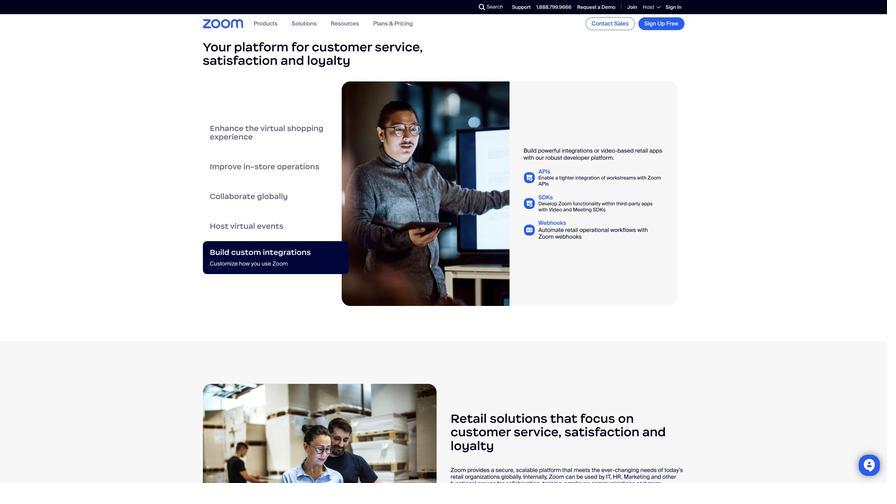 Task type: describe. For each thing, give the bounding box(es) containing it.
it,
[[607, 474, 612, 481]]

sdks develop zoom functionality within third-party apps with video and meeting sdks
[[539, 194, 653, 213]]

sign up free
[[645, 20, 679, 27]]

use
[[262, 260, 271, 267]]

can
[[566, 474, 576, 481]]

pricing
[[395, 20, 413, 27]]

sign in link
[[666, 4, 682, 10]]

and inside sdks develop zoom functionality within third-party apps with video and meeting sdks
[[564, 206, 572, 213]]

developer
[[564, 154, 590, 161]]

request a demo
[[578, 4, 616, 10]]

customize
[[210, 260, 238, 267]]

5 / 5 group
[[342, 82, 678, 306]]

apis logo image
[[524, 172, 535, 183]]

contact
[[592, 20, 613, 27]]

zoom inside apis enable a tighter integration of workstreams with zoom apis
[[648, 175, 662, 181]]

build for powerful
[[524, 147, 537, 155]]

organizations
[[465, 474, 500, 481]]

up
[[658, 20, 666, 27]]

apis link
[[539, 168, 551, 175]]

that inside retail solutions that focus on customer service, satisfaction and loyalty
[[551, 411, 578, 427]]

ever-
[[602, 467, 615, 474]]

functional
[[451, 480, 477, 483]]

support link
[[513, 4, 531, 10]]

host for host virtual events
[[210, 221, 229, 231]]

enhance the virtual shopping experience
[[210, 124, 324, 142]]

retail inside build powerful integrations or video-based retail apps with our robust developer platform.
[[636, 147, 649, 155]]

customer inside retail solutions that focus on customer service, satisfaction and loyalty
[[451, 425, 511, 440]]

apps for party
[[642, 201, 653, 207]]

host virtual events
[[210, 221, 284, 231]]

with inside "webhooks automate retail operational workflows with zoom webhooks"
[[638, 226, 648, 234]]

apis enable a tighter integration of workstreams with zoom apis
[[539, 168, 662, 187]]

internally,
[[524, 474, 548, 481]]

store
[[255, 162, 275, 171]]

1.888.799.9666
[[537, 4, 572, 10]]

with inside apis enable a tighter integration of workstreams with zoom apis
[[638, 175, 647, 181]]

host button
[[643, 4, 661, 10]]

service, inside retail solutions that focus on customer service, satisfaction and loyalty
[[514, 425, 562, 440]]

operations
[[277, 162, 320, 171]]

today's
[[665, 467, 684, 474]]

globally
[[257, 192, 288, 201]]

retail inside "webhooks automate retail operational workflows with zoom webhooks"
[[566, 226, 579, 234]]

plans & pricing
[[374, 20, 413, 27]]

needs
[[641, 467, 657, 474]]

integrations for powerful
[[562, 147, 593, 155]]

provides
[[468, 467, 490, 474]]

a for platform
[[491, 467, 495, 474]]

shopping
[[287, 124, 324, 133]]

of inside the zoom provides a secure, scalable platform that meets the ever-changing needs of today's retail organizations globally. internally, zoom can be used by it, hr, marketing and other functional groups for collaboration, training, employee communications and mor
[[659, 467, 664, 474]]

resources button
[[331, 20, 359, 27]]

sign in
[[666, 4, 682, 10]]

satisfaction inside retail solutions that focus on customer service, satisfaction and loyalty
[[565, 425, 640, 440]]

zoom up functional
[[451, 467, 466, 474]]

contact sales link
[[586, 17, 635, 30]]

enhance the virtual shopping experience button
[[203, 114, 349, 152]]

host virtual events button
[[203, 211, 349, 241]]

tighter
[[560, 175, 575, 181]]

request
[[578, 4, 597, 10]]

improve in-store operations
[[210, 162, 320, 171]]

a for of
[[556, 175, 559, 181]]

0 vertical spatial a
[[598, 4, 601, 10]]

platform.
[[591, 154, 615, 161]]

retail solutions that focus on customer service, satisfaction and loyalty
[[451, 411, 666, 454]]

loyalty inside your platform for customer service, satisfaction and loyalty
[[307, 53, 351, 68]]

communications
[[592, 480, 635, 483]]

webhooks
[[539, 220, 567, 227]]

in
[[678, 4, 682, 10]]

&
[[389, 20, 393, 27]]

on
[[619, 411, 634, 427]]

satisfaction inside your platform for customer service, satisfaction and loyalty
[[203, 53, 278, 68]]

1.888.799.9666 link
[[537, 4, 572, 10]]

solutions
[[292, 20, 317, 27]]

webhooks
[[556, 233, 582, 241]]

robust
[[546, 154, 563, 161]]

functionality
[[573, 201, 601, 207]]

build powerful integrations or video-based retail apps with our robust developer platform.
[[524, 147, 663, 161]]

tab list inside tabbed carousel "element"
[[203, 114, 349, 274]]

products
[[254, 20, 278, 27]]

host for host popup button
[[643, 4, 655, 10]]

service, inside your platform for customer service, satisfaction and loyalty
[[375, 39, 423, 55]]

retail inside the zoom provides a secure, scalable platform that meets the ever-changing needs of today's retail organizations globally. internally, zoom can be used by it, hr, marketing and other functional groups for collaboration, training, employee communications and mor
[[451, 474, 464, 481]]

plans
[[374, 20, 388, 27]]

be
[[577, 474, 584, 481]]

request a demo link
[[578, 4, 616, 10]]

0 horizontal spatial sdks
[[539, 194, 553, 201]]

sign for sign up free
[[645, 20, 657, 27]]

of inside apis enable a tighter integration of workstreams with zoom apis
[[601, 175, 606, 181]]

collaborate
[[210, 192, 255, 201]]

enable
[[539, 175, 555, 181]]

collaborate globally
[[210, 192, 288, 201]]

integrations for custom
[[263, 248, 311, 257]]

join
[[628, 4, 638, 10]]

other
[[663, 474, 677, 481]]

plans & pricing link
[[374, 20, 413, 27]]

experience
[[210, 132, 253, 142]]

support
[[513, 4, 531, 10]]

that inside the zoom provides a secure, scalable platform that meets the ever-changing needs of today's retail organizations globally. internally, zoom can be used by it, hr, marketing and other functional groups for collaboration, training, employee communications and mor
[[563, 467, 573, 474]]

team looking at an ipad image
[[203, 384, 437, 483]]

1 apis from the top
[[539, 168, 551, 175]]

meets
[[574, 467, 591, 474]]

platform inside the zoom provides a secure, scalable platform that meets the ever-changing needs of today's retail organizations globally. internally, zoom can be used by it, hr, marketing and other functional groups for collaboration, training, employee communications and mor
[[540, 467, 561, 474]]

meeting
[[573, 206, 592, 213]]

tabbed carousel element
[[203, 82, 685, 306]]



Task type: vqa. For each thing, say whether or not it's contained in the screenshot.
loyalty inside your platform for customer service, satisfaction and loyalty
yes



Task type: locate. For each thing, give the bounding box(es) containing it.
zoom down webhooks link
[[539, 233, 554, 241]]

sign left in
[[666, 4, 677, 10]]

for inside your platform for customer service, satisfaction and loyalty
[[292, 39, 309, 55]]

build inside build powerful integrations or video-based retail apps with our robust developer platform.
[[524, 147, 537, 155]]

0 horizontal spatial loyalty
[[307, 53, 351, 68]]

our
[[536, 154, 544, 161]]

0 horizontal spatial build
[[210, 248, 230, 257]]

that left the focus
[[551, 411, 578, 427]]

webhooks automate retail operational workflows with zoom webhooks
[[539, 220, 648, 241]]

1 horizontal spatial loyalty
[[451, 438, 494, 454]]

your
[[203, 39, 231, 55]]

0 vertical spatial build
[[524, 147, 537, 155]]

collaboration,
[[506, 480, 541, 483]]

that left be
[[563, 467, 573, 474]]

0 horizontal spatial sign
[[645, 20, 657, 27]]

events
[[257, 221, 284, 231]]

enhance
[[210, 124, 244, 133]]

build custom integrations customize how you use zoom
[[210, 248, 311, 267]]

0 vertical spatial customer
[[312, 39, 372, 55]]

0 horizontal spatial the
[[246, 124, 259, 133]]

sign inside sign up free link
[[645, 20, 657, 27]]

with
[[524, 154, 535, 161], [638, 175, 647, 181], [539, 206, 548, 213], [638, 226, 648, 234]]

0 vertical spatial sdks
[[539, 194, 553, 201]]

0 horizontal spatial host
[[210, 221, 229, 231]]

1 horizontal spatial host
[[643, 4, 655, 10]]

integration
[[576, 175, 600, 181]]

0 vertical spatial of
[[601, 175, 606, 181]]

of right needs
[[659, 467, 664, 474]]

build for custom
[[210, 248, 230, 257]]

1 vertical spatial the
[[592, 467, 601, 474]]

with right workflows
[[638, 226, 648, 234]]

build inside "build custom integrations customize how you use zoom"
[[210, 248, 230, 257]]

0 horizontal spatial virtual
[[230, 221, 255, 231]]

1 vertical spatial that
[[563, 467, 573, 474]]

with left the our
[[524, 154, 535, 161]]

integrations inside "build custom integrations customize how you use zoom"
[[263, 248, 311, 257]]

platform down products
[[234, 39, 289, 55]]

1 vertical spatial of
[[659, 467, 664, 474]]

and
[[281, 53, 304, 68], [564, 206, 572, 213], [643, 425, 666, 440], [652, 474, 662, 481], [637, 480, 647, 483]]

a left demo
[[598, 4, 601, 10]]

of
[[601, 175, 606, 181], [659, 467, 664, 474]]

globally.
[[502, 474, 522, 481]]

of right integration
[[601, 175, 606, 181]]

webhooks link
[[539, 220, 567, 227]]

apps inside build powerful integrations or video-based retail apps with our robust developer platform.
[[650, 147, 663, 155]]

the left ever-
[[592, 467, 601, 474]]

1 horizontal spatial for
[[498, 480, 505, 483]]

customer inside your platform for customer service, satisfaction and loyalty
[[312, 39, 372, 55]]

1 vertical spatial loyalty
[[451, 438, 494, 454]]

tab list
[[203, 114, 349, 274]]

sign for sign in
[[666, 4, 677, 10]]

retail
[[451, 411, 487, 427]]

1 horizontal spatial a
[[556, 175, 559, 181]]

zoom logo image
[[203, 19, 243, 28]]

loyalty
[[307, 53, 351, 68], [451, 438, 494, 454]]

apps for retail
[[650, 147, 663, 155]]

the
[[246, 124, 259, 133], [592, 467, 601, 474]]

1 vertical spatial apps
[[642, 201, 653, 207]]

sdks link
[[539, 194, 553, 201]]

zoom right use
[[273, 260, 288, 267]]

with inside sdks develop zoom functionality within third-party apps with video and meeting sdks
[[539, 206, 548, 213]]

1 horizontal spatial integrations
[[562, 147, 593, 155]]

1 vertical spatial virtual
[[230, 221, 255, 231]]

in-
[[244, 162, 255, 171]]

0 horizontal spatial for
[[292, 39, 309, 55]]

2 horizontal spatial a
[[598, 4, 601, 10]]

with inside build powerful integrations or video-based retail apps with our robust developer platform.
[[524, 154, 535, 161]]

automate
[[539, 226, 564, 234]]

sdks right meeting
[[593, 206, 606, 213]]

1 vertical spatial retail
[[566, 226, 579, 234]]

platform
[[234, 39, 289, 55], [540, 467, 561, 474]]

virtual left shopping
[[260, 124, 285, 133]]

0 vertical spatial that
[[551, 411, 578, 427]]

sales
[[615, 20, 629, 27]]

with right workstreams
[[638, 175, 647, 181]]

2 vertical spatial a
[[491, 467, 495, 474]]

1 vertical spatial integrations
[[263, 248, 311, 257]]

1 vertical spatial for
[[498, 480, 505, 483]]

satisfaction
[[203, 53, 278, 68], [565, 425, 640, 440]]

0 vertical spatial satisfaction
[[203, 53, 278, 68]]

resources
[[331, 20, 359, 27]]

platform inside your platform for customer service, satisfaction and loyalty
[[234, 39, 289, 55]]

1 vertical spatial sign
[[645, 20, 657, 27]]

0 vertical spatial service,
[[375, 39, 423, 55]]

tab list containing enhance the virtual shopping experience
[[203, 114, 349, 274]]

workstreams
[[607, 175, 637, 181]]

retail right automate
[[566, 226, 579, 234]]

build
[[524, 147, 537, 155], [210, 248, 230, 257]]

0 vertical spatial host
[[643, 4, 655, 10]]

sign
[[666, 4, 677, 10], [645, 20, 657, 27]]

sign left 'up'
[[645, 20, 657, 27]]

host inside button
[[210, 221, 229, 231]]

for down secure,
[[498, 480, 505, 483]]

0 vertical spatial the
[[246, 124, 259, 133]]

sdks logo image
[[524, 198, 535, 209]]

virtual inside enhance the virtual shopping experience
[[260, 124, 285, 133]]

virtual up custom
[[230, 221, 255, 231]]

a
[[598, 4, 601, 10], [556, 175, 559, 181], [491, 467, 495, 474]]

a left secure,
[[491, 467, 495, 474]]

host right join
[[643, 4, 655, 10]]

integrations
[[562, 147, 593, 155], [263, 248, 311, 257]]

changing
[[615, 467, 640, 474]]

0 vertical spatial loyalty
[[307, 53, 351, 68]]

used
[[585, 474, 598, 481]]

products button
[[254, 20, 278, 27]]

zoom right workstreams
[[648, 175, 662, 181]]

0 vertical spatial integrations
[[562, 147, 593, 155]]

apps inside sdks develop zoom functionality within third-party apps with video and meeting sdks
[[642, 201, 653, 207]]

1 horizontal spatial service,
[[514, 425, 562, 440]]

free
[[667, 20, 679, 27]]

man presenting image
[[342, 82, 510, 306]]

0 vertical spatial apps
[[650, 147, 663, 155]]

zoom
[[648, 175, 662, 181], [559, 201, 572, 207], [539, 233, 554, 241], [273, 260, 288, 267], [451, 467, 466, 474], [549, 474, 565, 481]]

marketing
[[624, 474, 650, 481]]

your platform for customer service, satisfaction and loyalty
[[203, 39, 423, 68]]

collaborate globally button
[[203, 182, 349, 211]]

retail right based
[[636, 147, 649, 155]]

1 vertical spatial host
[[210, 221, 229, 231]]

webhooks logo image
[[524, 225, 535, 236]]

sdks up 'video' at top
[[539, 194, 553, 201]]

1 horizontal spatial platform
[[540, 467, 561, 474]]

1 vertical spatial platform
[[540, 467, 561, 474]]

focus
[[581, 411, 616, 427]]

platform up training,
[[540, 467, 561, 474]]

2 horizontal spatial retail
[[636, 147, 649, 155]]

the inside the zoom provides a secure, scalable platform that meets the ever-changing needs of today's retail organizations globally. internally, zoom can be used by it, hr, marketing and other functional groups for collaboration, training, employee communications and mor
[[592, 467, 601, 474]]

loyalty inside retail solutions that focus on customer service, satisfaction and loyalty
[[451, 438, 494, 454]]

1 horizontal spatial customer
[[451, 425, 511, 440]]

0 vertical spatial apis
[[539, 168, 551, 175]]

1 vertical spatial build
[[210, 248, 230, 257]]

workflows
[[611, 226, 637, 234]]

1 vertical spatial sdks
[[593, 206, 606, 213]]

0 vertical spatial platform
[[234, 39, 289, 55]]

apps right based
[[650, 147, 663, 155]]

None search field
[[453, 1, 481, 13]]

1 vertical spatial satisfaction
[[565, 425, 640, 440]]

integrations inside build powerful integrations or video-based retail apps with our robust developer platform.
[[562, 147, 593, 155]]

by
[[599, 474, 605, 481]]

apis down the apis 'link' on the top
[[539, 181, 549, 187]]

custom
[[231, 248, 261, 257]]

0 horizontal spatial retail
[[451, 474, 464, 481]]

1 horizontal spatial sign
[[666, 4, 677, 10]]

zoom left can
[[549, 474, 565, 481]]

a inside apis enable a tighter integration of workstreams with zoom apis
[[556, 175, 559, 181]]

0 vertical spatial for
[[292, 39, 309, 55]]

0 horizontal spatial service,
[[375, 39, 423, 55]]

the right enhance
[[246, 124, 259, 133]]

party
[[629, 201, 641, 207]]

zoom provides a secure, scalable platform that meets the ever-changing needs of today's retail organizations globally. internally, zoom can be used by it, hr, marketing and other functional groups for collaboration, training, employee communications and mor
[[451, 467, 684, 483]]

you
[[251, 260, 260, 267]]

sdks
[[539, 194, 553, 201], [593, 206, 606, 213]]

card label element
[[342, 82, 678, 306]]

zoom right develop
[[559, 201, 572, 207]]

retail
[[636, 147, 649, 155], [566, 226, 579, 234], [451, 474, 464, 481]]

1 horizontal spatial build
[[524, 147, 537, 155]]

0 horizontal spatial of
[[601, 175, 606, 181]]

the inside enhance the virtual shopping experience
[[246, 124, 259, 133]]

integrations up use
[[263, 248, 311, 257]]

third-
[[617, 201, 629, 207]]

apis
[[539, 168, 551, 175], [539, 181, 549, 187]]

contact sales
[[592, 20, 629, 27]]

build left powerful
[[524, 147, 537, 155]]

and inside your platform for customer service, satisfaction and loyalty
[[281, 53, 304, 68]]

secure,
[[496, 467, 515, 474]]

for inside the zoom provides a secure, scalable platform that meets the ever-changing needs of today's retail organizations globally. internally, zoom can be used by it, hr, marketing and other functional groups for collaboration, training, employee communications and mor
[[498, 480, 505, 483]]

0 horizontal spatial satisfaction
[[203, 53, 278, 68]]

1 horizontal spatial sdks
[[593, 206, 606, 213]]

scalable
[[516, 467, 538, 474]]

1 horizontal spatial retail
[[566, 226, 579, 234]]

apis down the our
[[539, 168, 551, 175]]

apps
[[650, 147, 663, 155], [642, 201, 653, 207]]

hr,
[[613, 474, 623, 481]]

how
[[239, 260, 250, 267]]

with left 'video' at top
[[539, 206, 548, 213]]

1 horizontal spatial satisfaction
[[565, 425, 640, 440]]

search image
[[479, 4, 485, 10]]

1 vertical spatial a
[[556, 175, 559, 181]]

0 vertical spatial virtual
[[260, 124, 285, 133]]

solutions
[[490, 411, 548, 427]]

for down solutions
[[292, 39, 309, 55]]

1 vertical spatial customer
[[451, 425, 511, 440]]

retail left provides
[[451, 474, 464, 481]]

search image
[[479, 4, 485, 10]]

host down collaborate
[[210, 221, 229, 231]]

based
[[618, 147, 634, 155]]

search
[[487, 4, 503, 10]]

integrations left or
[[562, 147, 593, 155]]

for
[[292, 39, 309, 55], [498, 480, 505, 483]]

or
[[595, 147, 600, 155]]

virtual
[[260, 124, 285, 133], [230, 221, 255, 231]]

0 horizontal spatial integrations
[[263, 248, 311, 257]]

a left tighter
[[556, 175, 559, 181]]

within
[[602, 201, 616, 207]]

build up customize
[[210, 248, 230, 257]]

solutions button
[[292, 20, 317, 27]]

1 horizontal spatial the
[[592, 467, 601, 474]]

service,
[[375, 39, 423, 55], [514, 425, 562, 440]]

improve in-store operations button
[[203, 152, 349, 182]]

0 vertical spatial retail
[[636, 147, 649, 155]]

0 horizontal spatial platform
[[234, 39, 289, 55]]

and inside retail solutions that focus on customer service, satisfaction and loyalty
[[643, 425, 666, 440]]

1 horizontal spatial virtual
[[260, 124, 285, 133]]

2 vertical spatial retail
[[451, 474, 464, 481]]

apps right the party at right
[[642, 201, 653, 207]]

1 vertical spatial service,
[[514, 425, 562, 440]]

improve
[[210, 162, 242, 171]]

video-
[[601, 147, 618, 155]]

host
[[643, 4, 655, 10], [210, 221, 229, 231]]

zoom inside sdks develop zoom functionality within third-party apps with video and meeting sdks
[[559, 201, 572, 207]]

0 vertical spatial sign
[[666, 4, 677, 10]]

zoom inside "webhooks automate retail operational workflows with zoom webhooks"
[[539, 233, 554, 241]]

0 horizontal spatial a
[[491, 467, 495, 474]]

powerful
[[538, 147, 561, 155]]

1 horizontal spatial of
[[659, 467, 664, 474]]

0 horizontal spatial customer
[[312, 39, 372, 55]]

1 vertical spatial apis
[[539, 181, 549, 187]]

a inside the zoom provides a secure, scalable platform that meets the ever-changing needs of today's retail organizations globally. internally, zoom can be used by it, hr, marketing and other functional groups for collaboration, training, employee communications and mor
[[491, 467, 495, 474]]

zoom inside "build custom integrations customize how you use zoom"
[[273, 260, 288, 267]]

demo
[[602, 4, 616, 10]]

2 apis from the top
[[539, 181, 549, 187]]



